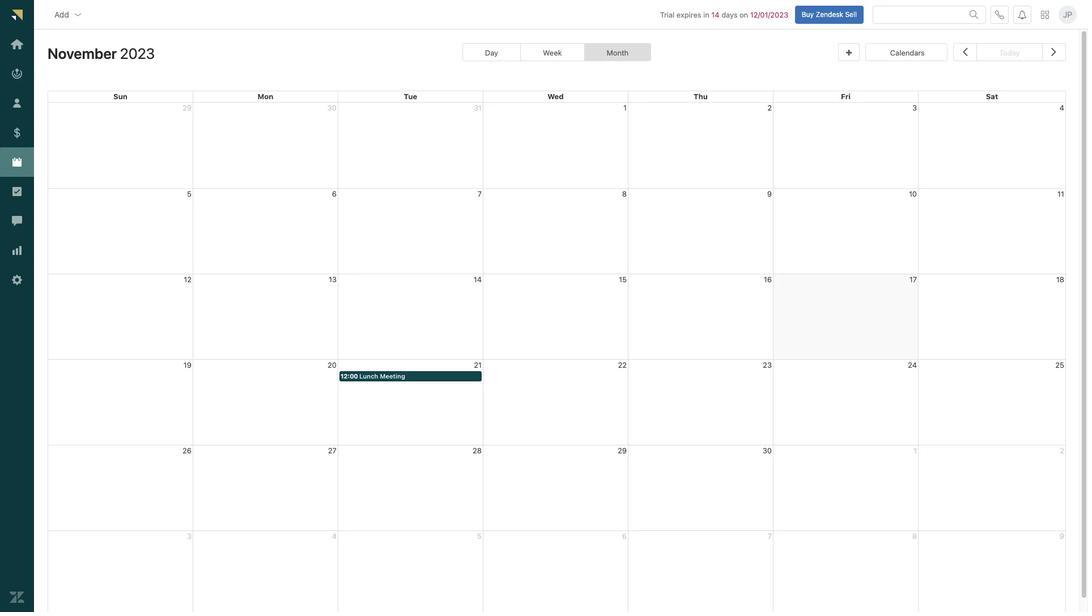Task type: locate. For each thing, give the bounding box(es) containing it.
1 horizontal spatial 1
[[914, 446, 917, 455]]

day
[[485, 48, 498, 57]]

3
[[913, 103, 917, 112], [187, 532, 192, 541]]

30
[[328, 103, 337, 112], [763, 446, 772, 455]]

14
[[712, 10, 720, 19], [474, 275, 482, 284]]

1 vertical spatial 30
[[763, 446, 772, 455]]

1 horizontal spatial 4
[[1060, 103, 1065, 112]]

6
[[332, 189, 337, 198], [622, 532, 627, 541]]

0 vertical spatial 1
[[624, 103, 627, 112]]

trial
[[660, 10, 675, 19]]

sell
[[846, 10, 857, 18]]

12
[[184, 275, 192, 284]]

0 vertical spatial 9
[[768, 189, 772, 198]]

zendesk products image
[[1041, 11, 1049, 18]]

bell image
[[1018, 10, 1027, 19]]

zendesk image
[[10, 590, 24, 605]]

1 vertical spatial 9
[[1060, 532, 1065, 541]]

18
[[1057, 275, 1065, 284]]

angle left image
[[963, 44, 968, 59]]

1 horizontal spatial 30
[[763, 446, 772, 455]]

0 vertical spatial 29
[[183, 103, 192, 112]]

15
[[619, 275, 627, 284]]

20
[[328, 360, 337, 369]]

16
[[764, 275, 772, 284]]

november 2023
[[48, 45, 155, 62]]

search image
[[970, 10, 979, 19]]

0 horizontal spatial 14
[[474, 275, 482, 284]]

0 vertical spatial 3
[[913, 103, 917, 112]]

wed
[[548, 92, 564, 101]]

31
[[474, 103, 482, 112]]

29
[[183, 103, 192, 112], [618, 446, 627, 455]]

1 horizontal spatial 2
[[1060, 446, 1065, 455]]

23
[[763, 360, 772, 369]]

today
[[1000, 48, 1020, 57]]

0 horizontal spatial 8
[[622, 189, 627, 198]]

1 horizontal spatial 3
[[913, 103, 917, 112]]

1 horizontal spatial 7
[[768, 532, 772, 541]]

0 vertical spatial 14
[[712, 10, 720, 19]]

9
[[768, 189, 772, 198], [1060, 532, 1065, 541]]

days
[[722, 10, 738, 19]]

0 horizontal spatial 30
[[328, 103, 337, 112]]

chevron down image
[[74, 10, 83, 19]]

in
[[704, 10, 710, 19]]

12/01/2023
[[750, 10, 789, 19]]

add
[[54, 9, 69, 19]]

1 horizontal spatial 9
[[1060, 532, 1065, 541]]

0 horizontal spatial 4
[[332, 532, 337, 541]]

0 horizontal spatial 9
[[768, 189, 772, 198]]

november
[[48, 45, 117, 62]]

1 vertical spatial 1
[[914, 446, 917, 455]]

1 horizontal spatial 14
[[712, 10, 720, 19]]

12:00
[[341, 373, 358, 380]]

1 horizontal spatial 29
[[618, 446, 627, 455]]

expires
[[677, 10, 702, 19]]

1 vertical spatial 6
[[622, 532, 627, 541]]

0 vertical spatial 7
[[478, 189, 482, 198]]

5
[[187, 189, 192, 198], [477, 532, 482, 541]]

1 vertical spatial 4
[[332, 532, 337, 541]]

0 vertical spatial 4
[[1060, 103, 1065, 112]]

0 horizontal spatial 1
[[624, 103, 627, 112]]

1 horizontal spatial 6
[[622, 532, 627, 541]]

22
[[618, 360, 627, 369]]

0 vertical spatial 2
[[768, 103, 772, 112]]

0 horizontal spatial 3
[[187, 532, 192, 541]]

2
[[768, 103, 772, 112], [1060, 446, 1065, 455]]

0 vertical spatial 6
[[332, 189, 337, 198]]

1 vertical spatial 8
[[913, 532, 917, 541]]

12:00 lunch meeting
[[341, 373, 405, 380]]

1 horizontal spatial 5
[[477, 532, 482, 541]]

add button
[[45, 3, 92, 26]]

8
[[622, 189, 627, 198], [913, 532, 917, 541]]

10
[[909, 189, 917, 198]]

0 horizontal spatial 6
[[332, 189, 337, 198]]

1 vertical spatial 2
[[1060, 446, 1065, 455]]

11
[[1058, 189, 1065, 198]]

0 horizontal spatial 7
[[478, 189, 482, 198]]

1 vertical spatial 14
[[474, 275, 482, 284]]

4
[[1060, 103, 1065, 112], [332, 532, 337, 541]]

13
[[329, 275, 337, 284]]

0 horizontal spatial 5
[[187, 189, 192, 198]]

sat
[[986, 92, 999, 101]]

1
[[624, 103, 627, 112], [914, 446, 917, 455]]

7
[[478, 189, 482, 198], [768, 532, 772, 541]]



Task type: vqa. For each thing, say whether or not it's contained in the screenshot.


Task type: describe. For each thing, give the bounding box(es) containing it.
meeting
[[380, 373, 405, 380]]

buy
[[802, 10, 814, 18]]

17
[[910, 275, 917, 284]]

jp
[[1063, 10, 1073, 19]]

trial expires in 14 days on 12/01/2023
[[660, 10, 789, 19]]

buy zendesk sell button
[[795, 5, 864, 24]]

sun
[[113, 92, 128, 101]]

24
[[908, 360, 917, 369]]

26
[[183, 446, 192, 455]]

angle right image
[[1052, 44, 1057, 59]]

lunch
[[359, 373, 378, 380]]

thu
[[694, 92, 708, 101]]

28
[[473, 446, 482, 455]]

fri
[[841, 92, 851, 101]]

calendars
[[891, 48, 925, 57]]

2023
[[120, 45, 155, 62]]

27
[[328, 446, 337, 455]]

mon
[[258, 92, 273, 101]]

calls image
[[996, 10, 1005, 19]]

zendesk
[[816, 10, 844, 18]]

19
[[184, 360, 192, 369]]

plus image
[[847, 49, 852, 57]]

0 vertical spatial 30
[[328, 103, 337, 112]]

buy zendesk sell
[[802, 10, 857, 18]]

1 vertical spatial 3
[[187, 532, 192, 541]]

1 vertical spatial 5
[[477, 532, 482, 541]]

0 vertical spatial 5
[[187, 189, 192, 198]]

tue
[[404, 92, 417, 101]]

month
[[607, 48, 629, 57]]

on
[[740, 10, 748, 19]]

jp button
[[1059, 5, 1077, 24]]

21
[[474, 360, 482, 369]]

week
[[543, 48, 562, 57]]

0 horizontal spatial 29
[[183, 103, 192, 112]]

1 horizontal spatial 8
[[913, 532, 917, 541]]

0 vertical spatial 8
[[622, 189, 627, 198]]

1 vertical spatial 29
[[618, 446, 627, 455]]

25
[[1056, 360, 1065, 369]]

0 horizontal spatial 2
[[768, 103, 772, 112]]

1 vertical spatial 7
[[768, 532, 772, 541]]



